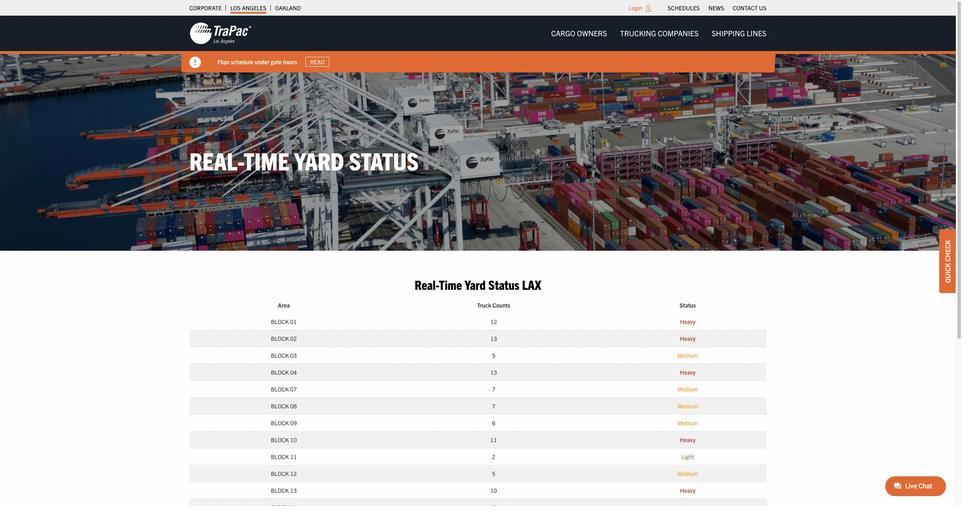 Task type: locate. For each thing, give the bounding box(es) containing it.
los angeles
[[231, 4, 267, 12]]

2 medium from the top
[[678, 386, 699, 393]]

0 vertical spatial 10
[[290, 437, 297, 444]]

real- for real-time yard status lax
[[415, 277, 439, 293]]

2 heavy from the top
[[681, 335, 696, 343]]

11
[[491, 437, 497, 444], [290, 454, 297, 461]]

0 horizontal spatial 12
[[290, 471, 297, 478]]

1 vertical spatial 10
[[491, 487, 497, 495]]

4 block from the top
[[271, 369, 289, 376]]

schedules link
[[668, 2, 700, 14]]

truck counts
[[478, 302, 511, 309]]

lines
[[747, 28, 767, 38]]

0 horizontal spatial status
[[349, 146, 419, 176]]

contact us link
[[733, 2, 767, 14]]

5 medium from the top
[[678, 471, 699, 478]]

medium for block 08
[[678, 403, 699, 410]]

4 heavy from the top
[[681, 437, 696, 444]]

block 08
[[271, 403, 297, 410]]

0 horizontal spatial yard
[[294, 146, 344, 176]]

10
[[290, 437, 297, 444], [491, 487, 497, 495]]

heavy
[[681, 318, 696, 326], [681, 335, 696, 343], [681, 369, 696, 376], [681, 437, 696, 444], [681, 487, 696, 495]]

11 down 6
[[491, 437, 497, 444]]

1 horizontal spatial status
[[489, 277, 520, 293]]

time
[[244, 146, 290, 176], [439, 277, 462, 293]]

1 vertical spatial 13
[[491, 369, 497, 376]]

08
[[290, 403, 297, 410]]

block left 09
[[271, 420, 289, 427]]

shipping lines link
[[706, 25, 774, 42]]

heavy for block 10
[[681, 437, 696, 444]]

medium for block 09
[[678, 420, 699, 427]]

5
[[492, 352, 496, 360], [492, 471, 496, 478]]

1 vertical spatial menu bar
[[545, 25, 774, 42]]

0 vertical spatial 5
[[492, 352, 496, 360]]

07
[[290, 386, 297, 393]]

1 vertical spatial 7
[[492, 403, 496, 410]]

10 down 2
[[491, 487, 497, 495]]

10 down 09
[[290, 437, 297, 444]]

12 down truck counts
[[491, 318, 497, 326]]

block left 02
[[271, 335, 289, 343]]

09
[[290, 420, 297, 427]]

2 block from the top
[[271, 335, 289, 343]]

1 7 from the top
[[492, 386, 496, 393]]

read link
[[306, 57, 330, 67]]

0 vertical spatial yard
[[294, 146, 344, 176]]

los angeles image
[[190, 22, 251, 45]]

block
[[271, 318, 289, 326], [271, 335, 289, 343], [271, 352, 289, 360], [271, 369, 289, 376], [271, 386, 289, 393], [271, 403, 289, 410], [271, 420, 289, 427], [271, 437, 289, 444], [271, 454, 289, 461], [271, 471, 289, 478], [271, 487, 289, 495]]

1 horizontal spatial time
[[439, 277, 462, 293]]

block left 03
[[271, 352, 289, 360]]

01
[[290, 318, 297, 326]]

block up block 13
[[271, 471, 289, 478]]

0 vertical spatial menu bar
[[664, 2, 771, 14]]

1 vertical spatial time
[[439, 277, 462, 293]]

block for block 08
[[271, 403, 289, 410]]

block for block 04
[[271, 369, 289, 376]]

medium
[[678, 352, 699, 360], [678, 386, 699, 393], [678, 403, 699, 410], [678, 420, 699, 427], [678, 471, 699, 478]]

3 heavy from the top
[[681, 369, 696, 376]]

0 horizontal spatial real-
[[190, 146, 244, 176]]

2
[[492, 454, 496, 461]]

1 vertical spatial real-
[[415, 277, 439, 293]]

0 vertical spatial 11
[[491, 437, 497, 444]]

5 for block 03
[[492, 352, 496, 360]]

1 vertical spatial 5
[[492, 471, 496, 478]]

oakland link
[[275, 2, 301, 14]]

0 horizontal spatial 10
[[290, 437, 297, 444]]

heavy for block 13
[[681, 487, 696, 495]]

1 5 from the top
[[492, 352, 496, 360]]

time for real-time yard status lax
[[439, 277, 462, 293]]

4 medium from the top
[[678, 420, 699, 427]]

block for block 13
[[271, 487, 289, 495]]

angeles
[[242, 4, 267, 12]]

1 horizontal spatial yard
[[465, 277, 486, 293]]

1 horizontal spatial real-
[[415, 277, 439, 293]]

0 horizontal spatial time
[[244, 146, 290, 176]]

5 block from the top
[[271, 386, 289, 393]]

2 7 from the top
[[492, 403, 496, 410]]

2 vertical spatial status
[[680, 302, 696, 309]]

2 5 from the top
[[492, 471, 496, 478]]

menu bar
[[664, 2, 771, 14], [545, 25, 774, 42]]

block down block 12
[[271, 487, 289, 495]]

11 block from the top
[[271, 487, 289, 495]]

block 11
[[271, 454, 297, 461]]

9 block from the top
[[271, 454, 289, 461]]

0 vertical spatial real-
[[190, 146, 244, 176]]

2 vertical spatial 13
[[290, 487, 297, 495]]

7
[[492, 386, 496, 393], [492, 403, 496, 410]]

11 up block 12
[[290, 454, 297, 461]]

1 horizontal spatial 12
[[491, 318, 497, 326]]

block 12
[[271, 471, 297, 478]]

menu bar up shipping
[[664, 2, 771, 14]]

block left 04
[[271, 369, 289, 376]]

block 07
[[271, 386, 297, 393]]

block for block 03
[[271, 352, 289, 360]]

8 block from the top
[[271, 437, 289, 444]]

block 09
[[271, 420, 297, 427]]

corporate
[[190, 4, 222, 12]]

12 up block 13
[[290, 471, 297, 478]]

block left 07
[[271, 386, 289, 393]]

us
[[760, 4, 767, 12]]

block 10
[[271, 437, 297, 444]]

10 block from the top
[[271, 471, 289, 478]]

0 vertical spatial 13
[[491, 335, 497, 343]]

1 vertical spatial status
[[489, 277, 520, 293]]

status
[[349, 146, 419, 176], [489, 277, 520, 293], [680, 302, 696, 309]]

1 medium from the top
[[678, 352, 699, 360]]

13
[[491, 335, 497, 343], [491, 369, 497, 376], [290, 487, 297, 495]]

heavy for block 04
[[681, 369, 696, 376]]

0 vertical spatial 12
[[491, 318, 497, 326]]

5 heavy from the top
[[681, 487, 696, 495]]

menu bar down light icon
[[545, 25, 774, 42]]

1 block from the top
[[271, 318, 289, 326]]

block down the 'block 10'
[[271, 454, 289, 461]]

yard
[[294, 146, 344, 176], [465, 277, 486, 293]]

real-
[[190, 146, 244, 176], [415, 277, 439, 293]]

0 vertical spatial 7
[[492, 386, 496, 393]]

block left 01
[[271, 318, 289, 326]]

block for block 01
[[271, 318, 289, 326]]

counts
[[493, 302, 511, 309]]

7 for block 07
[[492, 386, 496, 393]]

trucking companies
[[621, 28, 699, 38]]

owners
[[577, 28, 607, 38]]

block for block 02
[[271, 335, 289, 343]]

12
[[491, 318, 497, 326], [290, 471, 297, 478]]

block for block 10
[[271, 437, 289, 444]]

1 vertical spatial yard
[[465, 277, 486, 293]]

banner
[[0, 16, 963, 73]]

6 block from the top
[[271, 403, 289, 410]]

3 block from the top
[[271, 352, 289, 360]]

7 block from the top
[[271, 420, 289, 427]]

0 horizontal spatial 11
[[290, 454, 297, 461]]

medium for block 03
[[678, 352, 699, 360]]

block left 08 at the left bottom
[[271, 403, 289, 410]]

1 heavy from the top
[[681, 318, 696, 326]]

0 vertical spatial time
[[244, 146, 290, 176]]

status for real-time yard status lax
[[489, 277, 520, 293]]

0 vertical spatial status
[[349, 146, 419, 176]]

block 01
[[271, 318, 297, 326]]

2 horizontal spatial status
[[680, 302, 696, 309]]

03
[[290, 352, 297, 360]]

3 medium from the top
[[678, 403, 699, 410]]

lax
[[522, 277, 542, 293]]

area
[[278, 302, 290, 309]]

time for real-time yard status
[[244, 146, 290, 176]]

block down the block 09 on the left
[[271, 437, 289, 444]]

6
[[492, 420, 496, 427]]

schedule
[[231, 58, 254, 65]]

medium for block 12
[[678, 471, 699, 478]]

1 horizontal spatial 10
[[491, 487, 497, 495]]



Task type: describe. For each thing, give the bounding box(es) containing it.
contact us
[[733, 4, 767, 12]]

real- for real-time yard status
[[190, 146, 244, 176]]

status for real-time yard status
[[349, 146, 419, 176]]

13 for block 02
[[491, 335, 497, 343]]

block for block 07
[[271, 386, 289, 393]]

02
[[290, 335, 297, 343]]

trucking companies link
[[614, 25, 706, 42]]

1 vertical spatial 11
[[290, 454, 297, 461]]

quick check
[[944, 240, 952, 283]]

yard for real-time yard status
[[294, 146, 344, 176]]

shipping lines
[[712, 28, 767, 38]]

flips
[[218, 58, 230, 65]]

medium for block 07
[[678, 386, 699, 393]]

5 for block 12
[[492, 471, 496, 478]]

block 02
[[271, 335, 297, 343]]

1 vertical spatial 12
[[290, 471, 297, 478]]

los
[[231, 4, 241, 12]]

hours
[[283, 58, 297, 65]]

banner containing cargo owners
[[0, 16, 963, 73]]

login link
[[629, 4, 643, 12]]

flips schedule under gate hours
[[218, 58, 297, 65]]

light image
[[646, 5, 652, 12]]

cargo owners link
[[545, 25, 614, 42]]

gate
[[271, 58, 282, 65]]

7 for block 08
[[492, 403, 496, 410]]

oakland
[[275, 4, 301, 12]]

04
[[290, 369, 297, 376]]

under
[[255, 58, 270, 65]]

yard for real-time yard status lax
[[465, 277, 486, 293]]

companies
[[658, 28, 699, 38]]

corporate link
[[190, 2, 222, 14]]

1 horizontal spatial 11
[[491, 437, 497, 444]]

truck
[[478, 302, 491, 309]]

block for block 09
[[271, 420, 289, 427]]

cargo owners
[[552, 28, 607, 38]]

shipping
[[712, 28, 746, 38]]

real-time yard status
[[190, 146, 419, 176]]

real-time yard status lax
[[415, 277, 542, 293]]

news
[[709, 4, 725, 12]]

cargo
[[552, 28, 576, 38]]

news link
[[709, 2, 725, 14]]

block 04
[[271, 369, 297, 376]]

menu bar containing cargo owners
[[545, 25, 774, 42]]

read
[[310, 58, 325, 66]]

13 for block 04
[[491, 369, 497, 376]]

quick
[[944, 263, 952, 283]]

menu bar containing schedules
[[664, 2, 771, 14]]

block 13
[[271, 487, 297, 495]]

block for block 12
[[271, 471, 289, 478]]

block 03
[[271, 352, 297, 360]]

solid image
[[190, 57, 201, 68]]

quick check link
[[940, 230, 957, 293]]

contact
[[733, 4, 758, 12]]

check
[[944, 240, 952, 262]]

los angeles link
[[231, 2, 267, 14]]

heavy for block 02
[[681, 335, 696, 343]]

login
[[629, 4, 643, 12]]

heavy for block 01
[[681, 318, 696, 326]]

schedules
[[668, 4, 700, 12]]

trucking
[[621, 28, 657, 38]]

block for block 11
[[271, 454, 289, 461]]

light
[[682, 454, 694, 461]]



Task type: vqa. For each thing, say whether or not it's contained in the screenshot.


